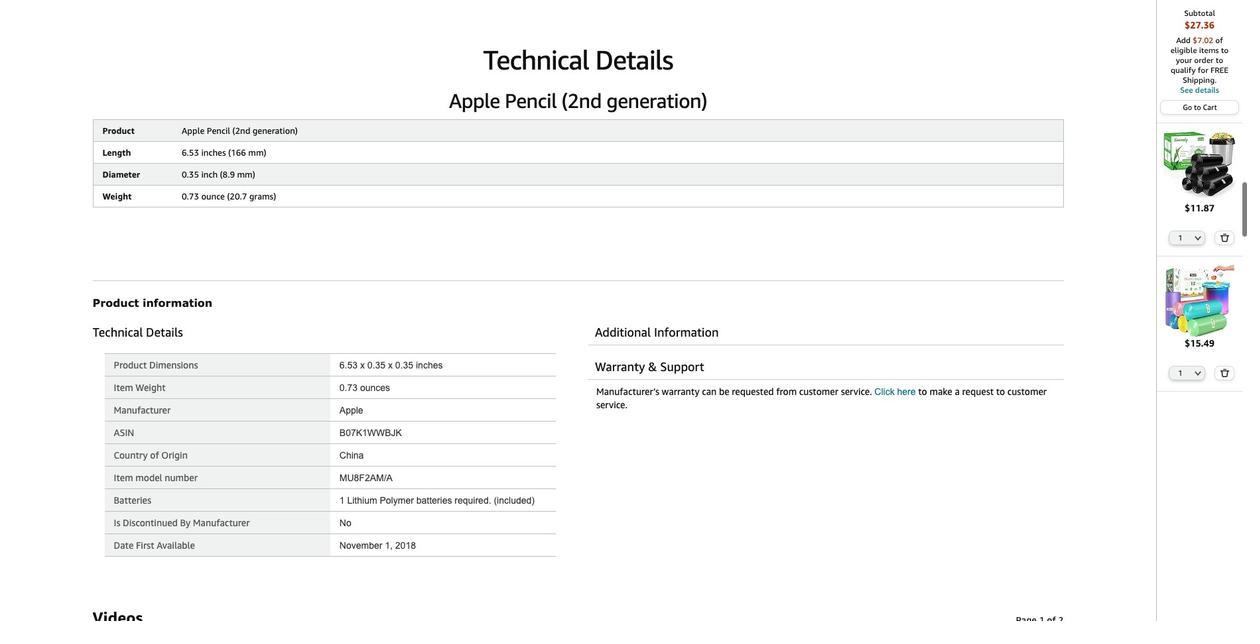 Task type: describe. For each thing, give the bounding box(es) containing it.
asin
[[114, 427, 134, 439]]

here
[[897, 387, 916, 397]]

‎1 lithium polymer batteries required. (included)
[[340, 496, 535, 506]]

(20.7
[[227, 191, 247, 202]]

2 x from the left
[[388, 360, 393, 371]]

is
[[114, 518, 120, 529]]

item for item model number
[[114, 472, 133, 484]]

lithium
[[347, 496, 377, 506]]

pencil for product
[[207, 126, 230, 136]]

0 horizontal spatial inches
[[201, 147, 226, 158]]

is discontinued by manufacturer
[[114, 518, 250, 529]]

additional information
[[595, 325, 719, 340]]

to right here
[[918, 386, 927, 397]]

‎mu8f2am/a
[[340, 473, 393, 484]]

0.73
[[182, 191, 199, 202]]

order
[[1194, 55, 1214, 65]]

to right order
[[1216, 55, 1223, 65]]

1 horizontal spatial service.
[[841, 386, 872, 397]]

item for item weight
[[114, 382, 133, 394]]

for
[[1198, 65, 1209, 75]]

mm) for 0.35 inch (8.9 mm)
[[237, 169, 255, 180]]

inch
[[201, 169, 218, 180]]

6.53
[[182, 147, 199, 158]]

‎0.73 ounces
[[340, 383, 390, 394]]

required.
[[455, 496, 491, 506]]

‎0.73
[[340, 383, 358, 394]]

$15.49
[[1185, 338, 1215, 349]]

item model number
[[114, 472, 198, 484]]

from
[[776, 386, 797, 397]]

length
[[102, 147, 131, 158]]

‎6.53
[[340, 360, 358, 371]]

can
[[702, 386, 717, 397]]

add
[[1176, 35, 1191, 45]]

delete image
[[1220, 233, 1230, 242]]

be
[[719, 386, 729, 397]]

a
[[955, 386, 960, 397]]

add $7.02
[[1176, 35, 1216, 45]]

apple pencil (2nd generation) for product
[[182, 126, 298, 136]]

available
[[157, 540, 195, 551]]

‎november 1, 2018
[[340, 541, 416, 551]]

service. inside to make a request to customer service.
[[596, 399, 627, 411]]

0.73 ounce (20.7 grams)
[[182, 191, 276, 202]]

dropdown image
[[1195, 371, 1202, 376]]

to right request
[[996, 386, 1005, 397]]

of inside of eligible items to your order to qualify for free shipping.
[[1216, 35, 1223, 45]]

see details link
[[1164, 85, 1236, 95]]

go to cart link
[[1161, 101, 1238, 114]]

grams)
[[249, 191, 276, 202]]

0 horizontal spatial 0.35
[[182, 169, 199, 180]]

eligible
[[1171, 45, 1197, 55]]

product for product dimensions
[[114, 360, 147, 371]]

(2nd for product
[[232, 126, 250, 136]]

(included)
[[494, 496, 535, 506]]

free
[[1211, 65, 1229, 75]]

6.53 inches (166 mm)
[[182, 147, 266, 158]]

hommaly 1.2 gallon 240 pcs small black trash bags, strong garbage bags, bathroom trash can bin liners unscented, mini plastic bags for office, waste basket liner, fit 3,4.5,6 liters, 0.5,0.8,1,1.2 gal image
[[1163, 129, 1236, 201]]

1 vertical spatial weight
[[136, 382, 166, 394]]

0 vertical spatial manufacturer
[[114, 405, 171, 416]]

requested
[[732, 386, 774, 397]]

apple pencil (2nd generation) for technical details
[[449, 89, 707, 113]]

make
[[930, 386, 952, 397]]

(8.9
[[220, 169, 235, 180]]

manufacturer's
[[596, 386, 659, 397]]

‎6.53 x 0.35 x 0.35 inches
[[340, 360, 443, 371]]

shipping.
[[1183, 75, 1217, 85]]

‎november
[[340, 541, 382, 551]]

item weight
[[114, 382, 166, 394]]

your
[[1176, 55, 1192, 65]]

pencil for technical details
[[505, 89, 557, 113]]

model
[[136, 472, 162, 484]]

click here link
[[875, 387, 916, 397]]

apple for technical details
[[449, 89, 500, 113]]

polymer
[[380, 496, 414, 506]]

click
[[875, 387, 895, 397]]

product for product information
[[93, 297, 139, 309]]

1 horizontal spatial manufacturer
[[193, 518, 250, 529]]

$27.36
[[1185, 19, 1215, 31]]

$7.02
[[1193, 35, 1213, 45]]

discontinued
[[123, 518, 178, 529]]

0 horizontal spatial technical details
[[93, 325, 183, 340]]

ounce
[[201, 191, 225, 202]]

request
[[962, 386, 994, 397]]

information
[[143, 297, 212, 309]]

0 horizontal spatial weight
[[102, 191, 132, 202]]

delete image
[[1220, 369, 1230, 378]]

batteries
[[416, 496, 452, 506]]

product information
[[93, 297, 212, 309]]

mm) for 6.53 inches (166 mm)
[[248, 147, 266, 158]]

qualify
[[1171, 65, 1196, 75]]

to right items
[[1221, 45, 1229, 55]]

‎apple
[[340, 405, 363, 416]]



Task type: vqa. For each thing, say whether or not it's contained in the screenshot.
here on the right of the page
yes



Task type: locate. For each thing, give the bounding box(es) containing it.
country of origin
[[114, 450, 188, 461]]

inches
[[201, 147, 226, 158], [416, 360, 443, 371]]

product up length
[[102, 126, 135, 136]]

2018
[[395, 541, 416, 551]]

1 horizontal spatial details
[[595, 44, 673, 76]]

item
[[114, 382, 133, 394], [114, 472, 133, 484]]

0 vertical spatial service.
[[841, 386, 872, 397]]

1 vertical spatial (2nd
[[232, 126, 250, 136]]

1 horizontal spatial weight
[[136, 382, 166, 394]]

details
[[595, 44, 673, 76], [146, 325, 183, 340]]

to right go at top
[[1194, 103, 1201, 111]]

1 horizontal spatial of
[[1216, 35, 1223, 45]]

see details
[[1180, 85, 1219, 95]]

see
[[1180, 85, 1193, 95]]

generation) for technical details
[[606, 89, 707, 113]]

manufacturer
[[114, 405, 171, 416], [193, 518, 250, 529]]

(166
[[228, 147, 246, 158]]

details
[[1195, 85, 1219, 95]]

dropdown image
[[1195, 235, 1202, 241]]

0 horizontal spatial apple pencil (2nd generation)
[[182, 126, 298, 136]]

item down product dimensions
[[114, 382, 133, 394]]

0 vertical spatial mm)
[[248, 147, 266, 158]]

1 left dropdown image
[[1178, 233, 1183, 242]]

mm) right (166
[[248, 147, 266, 158]]

support
[[660, 360, 704, 374]]

1 for $11.87
[[1178, 233, 1183, 242]]

1 vertical spatial of
[[150, 450, 159, 461]]

0.35 right ‎6.53
[[395, 360, 413, 371]]

origin
[[161, 450, 188, 461]]

0 vertical spatial product
[[102, 126, 135, 136]]

1 horizontal spatial customer
[[1008, 386, 1047, 397]]

1 1 from the top
[[1178, 233, 1183, 242]]

weight down diameter
[[102, 191, 132, 202]]

0 horizontal spatial of
[[150, 450, 159, 461]]

1 x from the left
[[360, 360, 365, 371]]

subtotal $27.36
[[1184, 8, 1215, 31]]

customer right from
[[799, 386, 838, 397]]

1 horizontal spatial 0.35
[[367, 360, 385, 371]]

product for product
[[102, 126, 135, 136]]

items
[[1199, 45, 1219, 55]]

1 horizontal spatial x
[[388, 360, 393, 371]]

dimensions
[[149, 360, 198, 371]]

batteries
[[114, 495, 151, 506]]

1 horizontal spatial generation)
[[606, 89, 707, 113]]

0 horizontal spatial manufacturer
[[114, 405, 171, 416]]

‎1
[[340, 496, 345, 506]]

1 for $15.49
[[1178, 369, 1183, 378]]

2 vertical spatial product
[[114, 360, 147, 371]]

0 horizontal spatial (2nd
[[232, 126, 250, 136]]

manufacturer right by
[[193, 518, 250, 529]]

1 vertical spatial apple pencil (2nd generation)
[[182, 126, 298, 136]]

of right $7.02
[[1216, 35, 1223, 45]]

product dimensions
[[114, 360, 198, 371]]

0 vertical spatial apple pencil (2nd generation)
[[449, 89, 707, 113]]

0 vertical spatial details
[[595, 44, 673, 76]]

$11.87
[[1185, 202, 1215, 213]]

2 customer from the left
[[1008, 386, 1047, 397]]

cart
[[1203, 103, 1217, 111]]

0.35
[[182, 169, 199, 180], [367, 360, 385, 371], [395, 360, 413, 371]]

to
[[1221, 45, 1229, 55], [1216, 55, 1223, 65], [1194, 103, 1201, 111], [918, 386, 927, 397], [996, 386, 1005, 397]]

1.2 gallon/330pcs strong trash bags colorful clear garbage bags by teivio, bathroom trash can bin liners, small plastic bags for home office kitchen, multicolor image
[[1163, 264, 1236, 337]]

service.
[[841, 386, 872, 397], [596, 399, 627, 411]]

generation)
[[606, 89, 707, 113], [253, 126, 298, 136]]

first
[[136, 540, 154, 551]]

go to cart
[[1183, 103, 1217, 111]]

0 horizontal spatial pencil
[[207, 126, 230, 136]]

0 horizontal spatial apple
[[182, 126, 205, 136]]

country
[[114, 450, 148, 461]]

date
[[114, 540, 134, 551]]

1 horizontal spatial (2nd
[[562, 89, 602, 113]]

1 vertical spatial technical
[[93, 325, 143, 340]]

technical
[[483, 44, 589, 76], [93, 325, 143, 340]]

apple for product
[[182, 126, 205, 136]]

1 vertical spatial service.
[[596, 399, 627, 411]]

0 vertical spatial of
[[1216, 35, 1223, 45]]

warranty & support
[[595, 360, 704, 374]]

0 horizontal spatial details
[[146, 325, 183, 340]]

manufacturer down item weight
[[114, 405, 171, 416]]

customer right request
[[1008, 386, 1047, 397]]

subtotal
[[1184, 8, 1215, 18]]

1 vertical spatial manufacturer
[[193, 518, 250, 529]]

service. down 'manufacturer's'
[[596, 399, 627, 411]]

(2nd for technical details
[[562, 89, 602, 113]]

warranty
[[662, 386, 700, 397]]

to make a request to customer service.
[[596, 386, 1047, 411]]

2 horizontal spatial 0.35
[[395, 360, 413, 371]]

1 horizontal spatial technical details
[[483, 44, 673, 76]]

ounces
[[360, 383, 390, 394]]

0 vertical spatial technical details
[[483, 44, 673, 76]]

mm) right (8.9
[[237, 169, 255, 180]]

2 item from the top
[[114, 472, 133, 484]]

1 vertical spatial pencil
[[207, 126, 230, 136]]

1 horizontal spatial pencil
[[505, 89, 557, 113]]

1 vertical spatial product
[[93, 297, 139, 309]]

&
[[648, 360, 657, 374]]

‎no
[[340, 518, 351, 529]]

go
[[1183, 103, 1192, 111]]

1 left dropdown icon
[[1178, 369, 1183, 378]]

item down "country"
[[114, 472, 133, 484]]

x right ‎6.53
[[360, 360, 365, 371]]

diameter
[[102, 169, 140, 180]]

1 vertical spatial inches
[[416, 360, 443, 371]]

warranty
[[595, 360, 645, 374]]

1 customer from the left
[[799, 386, 838, 397]]

0.35 inch (8.9 mm)
[[182, 169, 255, 180]]

additional
[[595, 325, 651, 340]]

videos element
[[93, 608, 1064, 622]]

product up item weight
[[114, 360, 147, 371]]

0.35 left inch
[[182, 169, 199, 180]]

1 vertical spatial apple
[[182, 126, 205, 136]]

x up ounces on the bottom
[[388, 360, 393, 371]]

1,
[[385, 541, 393, 551]]

apple pencil (2nd generation)
[[449, 89, 707, 113], [182, 126, 298, 136]]

0.35 up ounces on the bottom
[[367, 360, 385, 371]]

0 vertical spatial generation)
[[606, 89, 707, 113]]

product
[[102, 126, 135, 136], [93, 297, 139, 309], [114, 360, 147, 371]]

1 vertical spatial details
[[146, 325, 183, 340]]

1 item from the top
[[114, 382, 133, 394]]

0 vertical spatial technical
[[483, 44, 589, 76]]

0 vertical spatial inches
[[201, 147, 226, 158]]

1 vertical spatial technical details
[[93, 325, 183, 340]]

2 1 from the top
[[1178, 369, 1183, 378]]

‎b07k1wwbjk
[[340, 428, 402, 439]]

1 vertical spatial 1
[[1178, 369, 1183, 378]]

0 vertical spatial weight
[[102, 191, 132, 202]]

1 horizontal spatial technical
[[483, 44, 589, 76]]

None submit
[[1215, 231, 1234, 245], [1215, 367, 1234, 380], [1215, 231, 1234, 245], [1215, 367, 1234, 380]]

0 vertical spatial pencil
[[505, 89, 557, 113]]

1 vertical spatial item
[[114, 472, 133, 484]]

1 vertical spatial mm)
[[237, 169, 255, 180]]

of eligible items to your order to qualify for free shipping.
[[1171, 35, 1229, 85]]

0 horizontal spatial generation)
[[253, 126, 298, 136]]

apple
[[449, 89, 500, 113], [182, 126, 205, 136]]

manufacturer's warranty can be requested from customer service. click here
[[596, 386, 916, 397]]

0 vertical spatial item
[[114, 382, 133, 394]]

0 vertical spatial 1
[[1178, 233, 1183, 242]]

0 vertical spatial apple
[[449, 89, 500, 113]]

service. left click
[[841, 386, 872, 397]]

1 horizontal spatial apple
[[449, 89, 500, 113]]

generation) for product
[[253, 126, 298, 136]]

1 horizontal spatial apple pencil (2nd generation)
[[449, 89, 707, 113]]

number
[[165, 472, 198, 484]]

weight down product dimensions
[[136, 382, 166, 394]]

‎china
[[340, 451, 364, 461]]

0 horizontal spatial customer
[[799, 386, 838, 397]]

customer inside to make a request to customer service.
[[1008, 386, 1047, 397]]

1 horizontal spatial inches
[[416, 360, 443, 371]]

0 horizontal spatial service.
[[596, 399, 627, 411]]

information
[[654, 325, 719, 340]]

product left "information" on the left top of the page
[[93, 297, 139, 309]]

of
[[1216, 35, 1223, 45], [150, 450, 159, 461]]

0 horizontal spatial x
[[360, 360, 365, 371]]

by
[[180, 518, 190, 529]]

1 vertical spatial generation)
[[253, 126, 298, 136]]

date first available
[[114, 540, 195, 551]]

of left origin
[[150, 450, 159, 461]]

mm)
[[248, 147, 266, 158], [237, 169, 255, 180]]

0 vertical spatial (2nd
[[562, 89, 602, 113]]

0 horizontal spatial technical
[[93, 325, 143, 340]]

customer
[[799, 386, 838, 397], [1008, 386, 1047, 397]]

(2nd
[[562, 89, 602, 113], [232, 126, 250, 136]]



